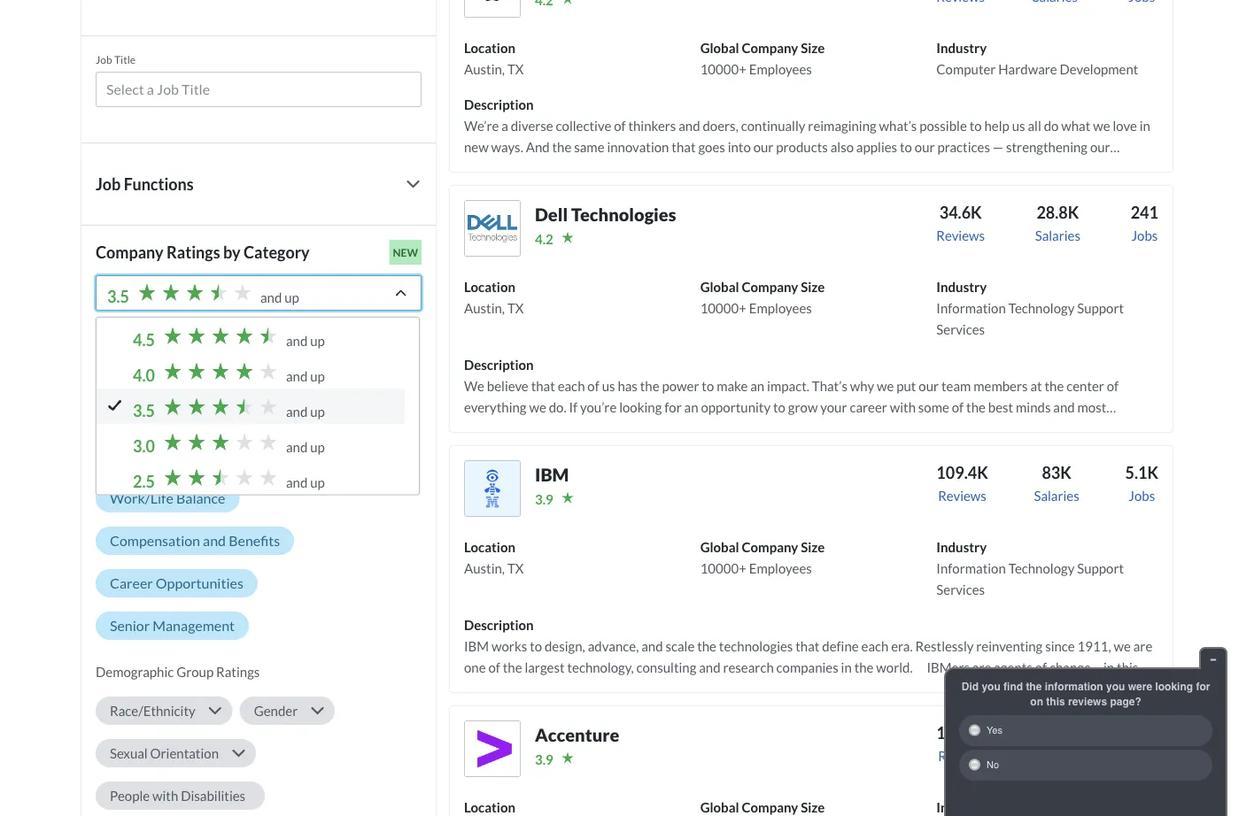 Task type: locate. For each thing, give the bounding box(es) containing it.
salaries down 'this'
[[1030, 749, 1075, 764]]

job left functions
[[96, 174, 121, 194]]

ratings right factor
[[203, 409, 246, 425]]

support
[[1077, 300, 1124, 316], [1077, 561, 1124, 577]]

1 vertical spatial technology
[[1009, 561, 1075, 577]]

& left inclusion
[[309, 447, 319, 465]]

0 vertical spatial information
[[937, 300, 1006, 316]]

3.9 down the accenture at the bottom of page
[[535, 752, 553, 768]]

0 vertical spatial services
[[937, 321, 985, 337]]

1 description from the top
[[464, 96, 534, 112]]

location down accenture image
[[464, 800, 516, 816]]

jobs down page?
[[1124, 749, 1151, 764]]

1 services from the top
[[937, 321, 985, 337]]

industry down 109.4k reviews
[[937, 539, 987, 555]]

0 horizontal spatial you
[[982, 681, 1001, 693]]

1 vertical spatial 3.5
[[133, 401, 155, 421]]

salaries down 83k
[[1034, 488, 1080, 504]]

up
[[285, 290, 299, 306], [310, 333, 325, 349], [310, 368, 325, 384], [310, 404, 325, 420], [310, 439, 325, 455], [310, 475, 325, 491]]

race/ethnicity
[[110, 703, 196, 719]]

1 global company size 10000+ employees from the top
[[700, 40, 825, 77]]

0 horizontal spatial 3.5
[[107, 287, 129, 306]]

3 austin, from the top
[[464, 561, 505, 577]]

dell technologies
[[535, 204, 676, 225]]

2 global company size 10000+ employees from the top
[[700, 279, 825, 316]]

1 austin, from the top
[[464, 61, 505, 77]]

1 & from the left
[[160, 447, 170, 465]]

1 vertical spatial location austin, tx
[[464, 279, 524, 316]]

2 you from the left
[[1107, 681, 1125, 693]]

career
[[110, 575, 153, 592]]

ratings right group
[[216, 664, 260, 680]]

tx
[[508, 61, 524, 77], [508, 300, 524, 316], [508, 561, 524, 577]]

salaries
[[1035, 228, 1081, 244], [1034, 488, 1080, 504], [1030, 749, 1075, 764]]

0 vertical spatial 10000+
[[700, 61, 747, 77]]

2.5
[[133, 472, 155, 492]]

job title
[[96, 53, 136, 65]]

size
[[801, 40, 825, 56], [801, 279, 825, 295], [801, 539, 825, 555], [801, 800, 825, 816]]

0 vertical spatial tx
[[508, 61, 524, 77]]

ratings
[[167, 243, 220, 262], [203, 409, 246, 425], [216, 664, 260, 680]]

2 vertical spatial tx
[[508, 561, 524, 577]]

apple image
[[464, 0, 521, 18]]

on
[[1031, 696, 1044, 708]]

0 vertical spatial 3.9
[[535, 492, 553, 508]]

0 vertical spatial description
[[464, 96, 534, 112]]

tx down dell technologies image
[[508, 300, 524, 316]]

2 location austin, tx from the top
[[464, 279, 524, 316]]

2 location from the top
[[464, 279, 516, 295]]

values
[[173, 447, 214, 465]]

services
[[937, 321, 985, 337], [937, 582, 985, 598]]

1 vertical spatial salaries
[[1034, 488, 1080, 504]]

senior
[[110, 617, 150, 635]]

development
[[1060, 61, 1139, 77]]

salaries down 28.8k
[[1035, 228, 1081, 244]]

0 vertical spatial global company size 10000+ employees
[[700, 40, 825, 77]]

2 austin, from the top
[[464, 300, 505, 316]]

2 3.9 from the top
[[535, 752, 553, 768]]

job left title
[[96, 53, 112, 65]]

34.6k
[[940, 203, 982, 222]]

location down ibm image
[[464, 539, 516, 555]]

technology down 28.8k salaries
[[1009, 300, 1075, 316]]

1 horizontal spatial 3.5
[[133, 401, 155, 421]]

& inside 'diversity & inclusion' button
[[309, 447, 319, 465]]

information down 34.6k reviews
[[937, 300, 1006, 316]]

information for ibm
[[937, 561, 1006, 577]]

3.5 inside option
[[133, 401, 155, 421]]

jobs inside 5.1k jobs
[[1129, 488, 1155, 504]]

& for culture
[[160, 447, 170, 465]]

location
[[464, 40, 516, 56], [464, 279, 516, 295], [464, 539, 516, 555], [464, 800, 516, 816]]

work/life balance
[[110, 490, 225, 507]]

austin, down dell technologies image
[[464, 300, 505, 316]]

tx for ibm
[[508, 561, 524, 577]]

3 industry from the top
[[937, 539, 987, 555]]

industry down 34.6k reviews
[[937, 279, 987, 295]]

tx down apple image on the top left of page
[[508, 61, 524, 77]]

1 technology from the top
[[1009, 300, 1075, 316]]

jobs inside 241 jobs
[[1132, 228, 1158, 244]]

and up
[[260, 290, 299, 306], [286, 333, 325, 349], [286, 368, 325, 384], [286, 404, 325, 420], [286, 439, 325, 455], [286, 475, 325, 491]]

company
[[742, 40, 798, 56], [96, 243, 164, 262], [742, 279, 798, 295], [742, 539, 798, 555], [742, 800, 798, 816]]

you right did
[[982, 681, 1001, 693]]

2 size from the top
[[801, 279, 825, 295]]

1 vertical spatial global company size 10000+ employees
[[700, 279, 825, 316]]

location down apple image on the top left of page
[[464, 40, 516, 56]]

industry for ibm image
[[937, 539, 987, 555]]

1 industry information technology support services from the top
[[937, 279, 1124, 337]]

inclusion
[[322, 447, 378, 465]]

2 industry from the top
[[937, 279, 987, 295]]

0 vertical spatial 3.5
[[107, 287, 129, 306]]

you
[[982, 681, 1001, 693], [1107, 681, 1125, 693]]

technology down 83k salaries
[[1009, 561, 1075, 577]]

with
[[152, 788, 178, 804]]

2 information from the top
[[937, 561, 1006, 577]]

company for dell technologies image
[[742, 279, 798, 295]]

1 vertical spatial job
[[96, 174, 121, 194]]

industry computer hardware development
[[937, 40, 1139, 77]]

1 3.9 from the top
[[535, 492, 553, 508]]

1 10000+ from the top
[[700, 61, 747, 77]]

jobs down 241
[[1132, 228, 1158, 244]]

jobs
[[1132, 228, 1158, 244], [1129, 488, 1155, 504], [1124, 749, 1151, 764]]

1 vertical spatial 10000+
[[700, 300, 747, 316]]

industry for apple image on the top left of page
[[937, 40, 987, 56]]

austin, down apple image on the top left of page
[[464, 61, 505, 77]]

1 vertical spatial information
[[937, 561, 1006, 577]]

3 global company size 10000+ employees from the top
[[700, 539, 825, 577]]

3 location austin, tx from the top
[[464, 539, 524, 577]]

industry inside the industry computer hardware development
[[937, 40, 987, 56]]

1 vertical spatial services
[[937, 582, 985, 598]]

reviews down 109.4k
[[938, 488, 987, 504]]

3.5
[[107, 287, 129, 306], [133, 401, 155, 421]]

1 vertical spatial reviews
[[938, 488, 987, 504]]

location austin, tx down apple image on the top left of page
[[464, 40, 524, 77]]

3 location from the top
[[464, 539, 516, 555]]

you up page?
[[1107, 681, 1125, 693]]

0 vertical spatial reviews
[[937, 228, 985, 244]]

industry up the computer
[[937, 40, 987, 56]]

2 tx from the top
[[508, 300, 524, 316]]

1 vertical spatial support
[[1077, 561, 1124, 577]]

3 size from the top
[[801, 539, 825, 555]]

0 vertical spatial employees
[[749, 61, 812, 77]]

5.1k jobs
[[1126, 463, 1159, 504]]

1 job from the top
[[96, 53, 112, 65]]

location austin, tx for dell technologies
[[464, 279, 524, 316]]

2 services from the top
[[937, 582, 985, 598]]

location down dell technologies image
[[464, 279, 516, 295]]

3 tx from the top
[[508, 561, 524, 577]]

ratings left the by
[[167, 243, 220, 262]]

2 support from the top
[[1077, 561, 1124, 577]]

and up inside 3.5 option
[[286, 404, 325, 420]]

industry information technology support services for ibm
[[937, 539, 1124, 598]]

job
[[96, 53, 112, 65], [96, 174, 121, 194]]

people
[[110, 788, 150, 804]]

technology
[[1009, 300, 1075, 316], [1009, 561, 1075, 577]]

2 vertical spatial ratings
[[216, 664, 260, 680]]

1 vertical spatial tx
[[508, 300, 524, 316]]

1 vertical spatial 3.9
[[535, 752, 553, 768]]

2 vertical spatial austin,
[[464, 561, 505, 577]]

reviews inside 158.6k reviews
[[938, 749, 987, 764]]

location austin, tx down ibm image
[[464, 539, 524, 577]]

0 vertical spatial support
[[1077, 300, 1124, 316]]

4 industry from the top
[[937, 800, 987, 816]]

location for dell technologies image
[[464, 279, 516, 295]]

job inside button
[[96, 174, 121, 194]]

dell
[[535, 204, 568, 225]]

0 vertical spatial salaries
[[1035, 228, 1081, 244]]

3.5 up (select
[[107, 287, 129, 306]]

the
[[1026, 681, 1042, 693]]

employees for dell technologies
[[749, 300, 812, 316]]

28.8k salaries
[[1035, 203, 1081, 244]]

location austin, tx down dell technologies image
[[464, 279, 524, 316]]

2 vertical spatial description
[[464, 617, 534, 633]]

functions
[[124, 174, 194, 194]]

overall
[[110, 362, 156, 380]]

1 vertical spatial industry information technology support services
[[937, 539, 1124, 598]]

& inside culture & values button
[[160, 447, 170, 465]]

2 global from the top
[[700, 279, 739, 295]]

gender
[[254, 703, 298, 719]]

information
[[937, 300, 1006, 316], [937, 561, 1006, 577]]

global
[[700, 40, 739, 56], [700, 279, 739, 295], [700, 539, 739, 555], [700, 800, 739, 816]]

0 vertical spatial job
[[96, 53, 112, 65]]

1 size from the top
[[801, 40, 825, 56]]

3 description from the top
[[464, 617, 534, 633]]

2 & from the left
[[309, 447, 319, 465]]

ratings for group
[[216, 664, 260, 680]]

158.6k reviews
[[937, 724, 988, 764]]

industry for dell technologies image
[[937, 279, 987, 295]]

3.9 for accenture
[[535, 752, 553, 768]]

overall rating button
[[96, 357, 213, 385]]

1 you from the left
[[982, 681, 1001, 693]]

reviews for accenture
[[938, 749, 987, 764]]

reviews down 158.6k
[[938, 749, 987, 764]]

3.9
[[535, 492, 553, 508], [535, 752, 553, 768]]

jobs for dell technologies
[[1132, 228, 1158, 244]]

3 employees from the top
[[749, 561, 812, 577]]

tx down ibm image
[[508, 561, 524, 577]]

description
[[464, 96, 534, 112], [464, 357, 534, 373], [464, 617, 534, 633]]

job for job functions
[[96, 174, 121, 194]]

technology for dell technologies
[[1009, 300, 1075, 316]]

job functions
[[96, 174, 194, 194]]

0 vertical spatial industry information technology support services
[[937, 279, 1124, 337]]

1 vertical spatial description
[[464, 357, 534, 373]]

& right 3.0
[[160, 447, 170, 465]]

jobs link
[[1116, 721, 1159, 783]]

demographic
[[96, 664, 174, 680]]

up inside 3.5 option
[[310, 404, 325, 420]]

2 vertical spatial global company size 10000+ employees
[[700, 539, 825, 577]]

jobs down 5.1k
[[1129, 488, 1155, 504]]

employees
[[749, 61, 812, 77], [749, 300, 812, 316], [749, 561, 812, 577]]

culture & values button
[[96, 442, 228, 470]]

balance
[[176, 490, 225, 507]]

no
[[987, 760, 999, 771]]

austin,
[[464, 61, 505, 77], [464, 300, 505, 316], [464, 561, 505, 577]]

2 description from the top
[[464, 357, 534, 373]]

salaries for dell technologies
[[1035, 228, 1081, 244]]

3.9 down 'ibm'
[[535, 492, 553, 508]]

1 horizontal spatial &
[[309, 447, 319, 465]]

information down 109.4k reviews
[[937, 561, 1006, 577]]

3 global from the top
[[700, 539, 739, 555]]

industry down no
[[937, 800, 987, 816]]

0 vertical spatial location austin, tx
[[464, 40, 524, 77]]

2 vertical spatial 10000+
[[700, 561, 747, 577]]

industry information technology support services
[[937, 279, 1124, 337], [937, 539, 1124, 598]]

83k
[[1042, 463, 1072, 483]]

reviews inside 109.4k reviews
[[938, 488, 987, 504]]

2 industry information technology support services from the top
[[937, 539, 1124, 598]]

company for ibm image
[[742, 539, 798, 555]]

1 location from the top
[[464, 40, 516, 56]]

location for apple image on the top left of page
[[464, 40, 516, 56]]

0 vertical spatial austin,
[[464, 61, 505, 77]]

1 horizontal spatial you
[[1107, 681, 1125, 693]]

1 information from the top
[[937, 300, 1006, 316]]

hardware
[[999, 61, 1057, 77]]

2 10000+ from the top
[[700, 300, 747, 316]]

1 vertical spatial employees
[[749, 300, 812, 316]]

241 jobs
[[1131, 203, 1159, 244]]

global for ibm image
[[700, 539, 739, 555]]

0 vertical spatial technology
[[1009, 300, 1075, 316]]

0 horizontal spatial &
[[160, 447, 170, 465]]

2 job from the top
[[96, 174, 121, 194]]

1 support from the top
[[1077, 300, 1124, 316]]

None field
[[96, 72, 422, 114]]

10000+
[[700, 61, 747, 77], [700, 300, 747, 316], [700, 561, 747, 577]]

2 vertical spatial jobs
[[1124, 749, 1151, 764]]

2 vertical spatial employees
[[749, 561, 812, 577]]

location austin, tx
[[464, 40, 524, 77], [464, 279, 524, 316], [464, 539, 524, 577]]

2 employees from the top
[[749, 300, 812, 316]]

reviews down the 34.6k
[[937, 228, 985, 244]]

1 vertical spatial austin,
[[464, 300, 505, 316]]

3.5 up 3.0
[[133, 401, 155, 421]]

ibm image
[[464, 461, 521, 517]]

work/life
[[110, 490, 173, 507]]

0 vertical spatial jobs
[[1132, 228, 1158, 244]]

austin, down ibm image
[[464, 561, 505, 577]]

1 global from the top
[[700, 40, 739, 56]]

global for apple image on the top left of page
[[700, 40, 739, 56]]

for
[[1196, 681, 1210, 693]]

34.6k reviews
[[937, 203, 985, 244]]

2 technology from the top
[[1009, 561, 1075, 577]]

compensation and benefits
[[110, 532, 280, 550]]

2 vertical spatial location austin, tx
[[464, 539, 524, 577]]

2 vertical spatial reviews
[[938, 749, 987, 764]]

(select only 1)
[[96, 324, 177, 340]]

3 10000+ from the top
[[700, 561, 747, 577]]

job for job title
[[96, 53, 112, 65]]

list box
[[96, 275, 422, 496]]

1 vertical spatial ratings
[[203, 409, 246, 425]]

1 industry from the top
[[937, 40, 987, 56]]

1 vertical spatial jobs
[[1129, 488, 1155, 504]]



Task type: vqa. For each thing, say whether or not it's contained in the screenshot.


Task type: describe. For each thing, give the bounding box(es) containing it.
1 location austin, tx from the top
[[464, 40, 524, 77]]

10000+ for dell technologies
[[700, 300, 747, 316]]

culture & values
[[110, 447, 214, 465]]

location for ibm image
[[464, 539, 516, 555]]

accenture
[[535, 725, 620, 746]]

4 global from the top
[[700, 800, 739, 816]]

benefits
[[229, 532, 280, 550]]

diversity & inclusion
[[249, 447, 378, 465]]

10000+ for ibm
[[700, 561, 747, 577]]

28.8k
[[1037, 203, 1079, 222]]

4.0
[[133, 366, 155, 385]]

services for dell technologies
[[937, 321, 985, 337]]

109.4k
[[937, 463, 988, 483]]

looking
[[1156, 681, 1193, 693]]

location austin, tx for ibm
[[464, 539, 524, 577]]

1 employees from the top
[[749, 61, 812, 77]]

sexual
[[110, 746, 148, 762]]

2 vertical spatial salaries
[[1030, 749, 1075, 764]]

employees for ibm
[[749, 561, 812, 577]]

company ratings by category
[[96, 243, 310, 262]]

support for dell technologies
[[1077, 300, 1124, 316]]

3.0
[[133, 437, 155, 456]]

4.5
[[133, 330, 155, 350]]

and inside 3.5 option
[[286, 404, 308, 420]]

1 tx from the top
[[508, 61, 524, 77]]

demographic group ratings
[[96, 664, 260, 680]]

by
[[223, 243, 241, 262]]

3.9 for ibm
[[535, 492, 553, 508]]

list box containing 3.5
[[96, 275, 422, 496]]

services for ibm
[[937, 582, 985, 598]]

salaries for ibm
[[1034, 488, 1080, 504]]

global company size 10000+ employees for dell technologies
[[700, 279, 825, 316]]

culture
[[110, 447, 157, 465]]

ratings for factor
[[203, 409, 246, 425]]

109.4k reviews
[[937, 463, 988, 504]]

workplace factor ratings
[[96, 409, 246, 425]]

company for apple image on the top left of page
[[742, 40, 798, 56]]

size for apple image on the top left of page
[[801, 40, 825, 56]]

job functions button
[[96, 172, 422, 197]]

dell technologies image
[[464, 200, 521, 257]]

jobs for ibm
[[1129, 488, 1155, 504]]

workplace
[[96, 409, 159, 425]]

this
[[1047, 696, 1065, 708]]

computer
[[937, 61, 996, 77]]

diversity & inclusion button
[[235, 442, 392, 470]]

orientation
[[150, 746, 219, 762]]

and inside button
[[203, 532, 226, 550]]

factor
[[162, 409, 200, 425]]

0 vertical spatial ratings
[[167, 243, 220, 262]]

were
[[1128, 681, 1153, 693]]

find
[[1004, 681, 1023, 693]]

rating
[[158, 362, 199, 380]]

Job Title field
[[106, 79, 411, 100]]

241
[[1131, 203, 1159, 222]]

salaries link
[[1030, 721, 1075, 783]]

sexual orientation
[[110, 746, 219, 762]]

title
[[114, 53, 136, 65]]

description for ibm
[[464, 617, 534, 633]]

reviews for ibm
[[938, 488, 987, 504]]

category
[[244, 243, 310, 262]]

page?
[[1110, 696, 1142, 708]]

information
[[1045, 681, 1104, 693]]

4.2
[[535, 231, 553, 247]]

only
[[137, 324, 163, 340]]

description for dell technologies
[[464, 357, 534, 373]]

size for ibm image
[[801, 539, 825, 555]]

3.5 option
[[97, 388, 405, 425]]

senior management
[[110, 617, 235, 635]]

158.6k
[[937, 724, 988, 743]]

opportunities
[[156, 575, 243, 592]]

group
[[176, 664, 214, 680]]

support for ibm
[[1077, 561, 1124, 577]]

accenture image
[[464, 721, 521, 778]]

size for dell technologies image
[[801, 279, 825, 295]]

global company size
[[700, 800, 825, 816]]

people with disabilities
[[110, 788, 246, 804]]

4 location from the top
[[464, 800, 516, 816]]

new
[[393, 246, 418, 259]]

83k salaries
[[1034, 463, 1080, 504]]

5.1k
[[1126, 463, 1159, 483]]

compensation
[[110, 532, 200, 550]]

senior management button
[[96, 612, 249, 640]]

1)
[[166, 324, 177, 340]]

management
[[153, 617, 235, 635]]

career opportunities button
[[96, 570, 258, 598]]

global company size 10000+ employees for ibm
[[700, 539, 825, 577]]

global for dell technologies image
[[700, 279, 739, 295]]

diversity
[[249, 447, 306, 465]]

reviews
[[1068, 696, 1107, 708]]

reviews for dell technologies
[[937, 228, 985, 244]]

career opportunities
[[110, 575, 243, 592]]

did you find the information you were looking for on this reviews page?
[[962, 681, 1210, 708]]

4 size from the top
[[801, 800, 825, 816]]

compensation and benefits button
[[96, 527, 294, 555]]

austin, for dell technologies
[[464, 300, 505, 316]]

technology for ibm
[[1009, 561, 1075, 577]]

overall rating
[[110, 362, 199, 380]]

ibm
[[535, 464, 569, 485]]

did
[[962, 681, 979, 693]]

& for diversity
[[309, 447, 319, 465]]

austin, for ibm
[[464, 561, 505, 577]]

(select
[[96, 324, 135, 340]]

information for dell technologies
[[937, 300, 1006, 316]]

technologies
[[571, 204, 676, 225]]

yes
[[987, 726, 1003, 737]]

work/life balance button
[[96, 485, 240, 513]]

tx for dell technologies
[[508, 300, 524, 316]]

industry information technology support services for dell technologies
[[937, 279, 1124, 337]]

disabilities
[[181, 788, 246, 804]]



